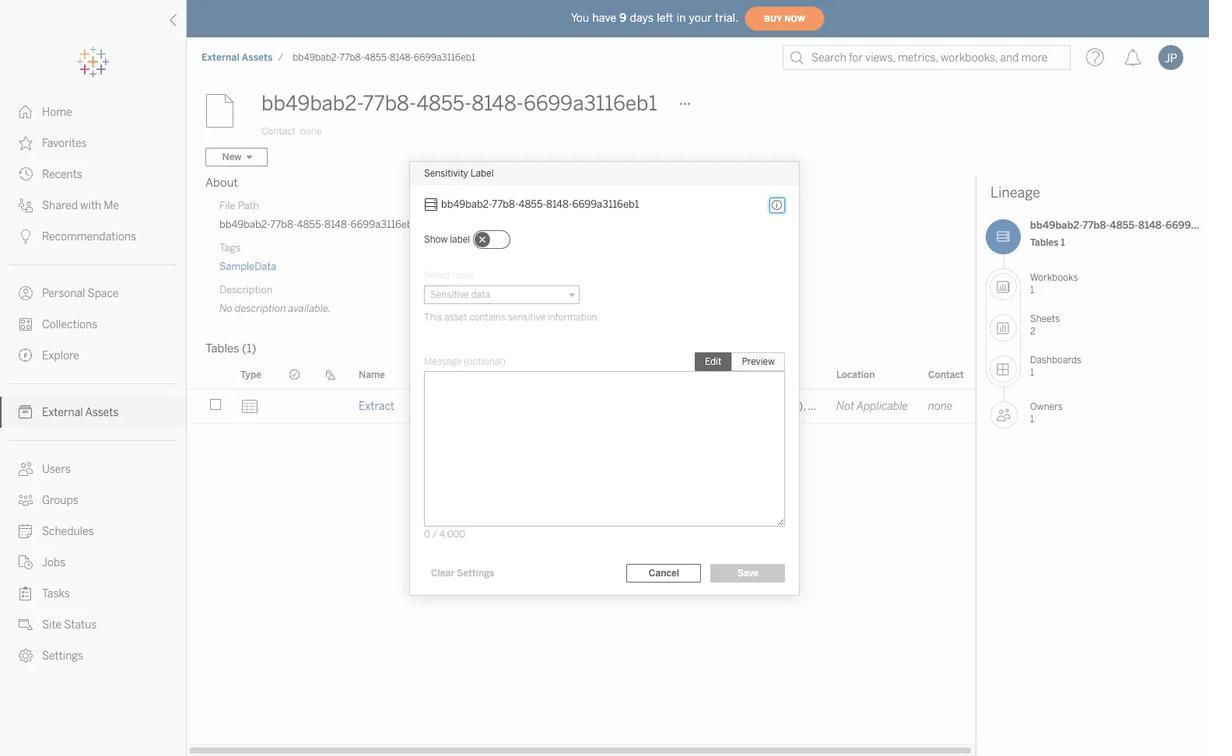 Task type: describe. For each thing, give the bounding box(es) containing it.
0 vertical spatial external assets link
[[201, 51, 274, 64]]

contact for contact
[[929, 369, 964, 380]]

6699a3116eb1 inside file path bb49bab2-77b8-4855-8148-6699a3116eb1
[[351, 219, 418, 230]]

trial.
[[716, 11, 739, 25]]

file for file path bb49bab2-77b8-4855-8148-6699a3116eb1
[[220, 200, 236, 212]]

tables image
[[986, 220, 1021, 255]]

sensitivity
[[424, 168, 469, 179]]

dashboards
[[1031, 355, 1082, 366]]

left
[[657, 11, 674, 25]]

virtual
[[414, 369, 444, 380]]

clear
[[431, 568, 455, 579]]

settings link
[[0, 641, 186, 672]]

external assets
[[42, 406, 119, 420]]

sensitivity label dialog
[[410, 162, 799, 595]]

tables (1)
[[206, 342, 256, 356]]

explore link
[[0, 340, 186, 371]]

4,000
[[440, 529, 466, 540]]

file type tableau data engine
[[441, 200, 534, 230]]

have
[[593, 11, 617, 25]]

by text only_f5he34f image for recents
[[19, 167, 33, 181]]

clear settings button
[[424, 564, 502, 583]]

owners image
[[991, 402, 1018, 429]]

sources
[[623, 369, 657, 380]]

shared
[[42, 199, 78, 213]]

1 vertical spatial type
[[241, 369, 262, 380]]

1 vertical spatial bb49bab2-77b8-4855-8148-6699a3116eb1
[[262, 91, 658, 116]]

(optional)
[[464, 356, 506, 367]]

by text only_f5he34f image for groups
[[19, 494, 33, 508]]

you have 9 days left in your trial.
[[571, 11, 739, 25]]

select label
[[424, 270, 473, 281]]

description
[[235, 303, 286, 315]]

available.
[[288, 303, 331, 315]]

workbooks image
[[990, 273, 1017, 300]]

by text only_f5he34f image for settings
[[19, 649, 33, 663]]

by text only_f5he34f image for shared with me
[[19, 199, 33, 213]]

4855- inside bb49bab2-77b8-4855-8148-6699a311 tables 1
[[1110, 220, 1139, 231]]

row containing extract
[[187, 390, 979, 424]]

jobs
[[42, 557, 66, 570]]

label
[[471, 168, 494, 179]]

0 vertical spatial none
[[300, 126, 322, 137]]

8148- inside file path bb49bab2-77b8-4855-8148-6699a3116eb1
[[325, 219, 351, 230]]

0
[[424, 529, 430, 540]]

77b8- inside file path bb49bab2-77b8-4855-8148-6699a3116eb1
[[270, 219, 297, 230]]

dashboards 1
[[1031, 355, 1082, 378]]

owners 1
[[1031, 402, 1063, 425]]

personal space link
[[0, 278, 186, 309]]

tables inside bb49bab2-77b8-4855-8148-6699a311 tables 1
[[1031, 237, 1059, 248]]

now
[[785, 14, 806, 24]]

by text only_f5he34f image for personal space
[[19, 286, 33, 300]]

2
[[1031, 326, 1036, 337]]

0 horizontal spatial /
[[278, 52, 284, 63]]

8148- inside bb49bab2-77b8-4855-8148-6699a311 tables 1
[[1139, 220, 1166, 231]]

favorites
[[42, 137, 87, 150]]

cancel
[[649, 568, 680, 579]]

external for external assets
[[42, 406, 83, 420]]

file for file type tableau data engine
[[441, 200, 457, 212]]

site
[[42, 619, 62, 632]]

0 horizontal spatial external assets link
[[0, 397, 186, 428]]

file (tableau data engine) image
[[206, 88, 252, 135]]

1 inside bb49bab2-77b8-4855-8148-6699a311 tables 1
[[1061, 237, 1066, 248]]

workbooks for workbooks
[[526, 369, 576, 380]]

1 for owners 1
[[1031, 414, 1035, 425]]

favorites link
[[0, 128, 186, 159]]

recommendations link
[[0, 221, 186, 252]]

tags sampledata
[[220, 242, 277, 272]]

by text only_f5he34f image for site status
[[19, 618, 33, 632]]

site status
[[42, 619, 97, 632]]

sampledata link
[[220, 261, 277, 272]]

sensitive
[[430, 289, 469, 300]]

in
[[677, 11, 686, 25]]

none inside row
[[929, 400, 953, 413]]

category
[[574, 200, 617, 212]]

no
[[220, 303, 233, 315]]

description no description available.
[[220, 284, 331, 315]]

type inside file type tableau data engine
[[459, 200, 481, 212]]

tags
[[220, 242, 241, 254]]

users
[[42, 463, 71, 476]]

name
[[359, 369, 385, 380]]

schedules
[[42, 525, 94, 539]]

your
[[689, 11, 712, 25]]

by text only_f5he34f image for home
[[19, 105, 33, 119]]

location
[[837, 369, 875, 380]]

1 for dashboards 1
[[1031, 367, 1035, 378]]

save
[[738, 568, 759, 579]]

home
[[42, 106, 72, 119]]

cancel button
[[627, 564, 702, 583]]

applicable
[[857, 400, 909, 413]]

by text only_f5he34f image for users
[[19, 462, 33, 476]]

description
[[220, 284, 273, 296]]

jobs link
[[0, 547, 186, 578]]

file path bb49bab2-77b8-4855-8148-6699a3116eb1
[[220, 200, 418, 230]]

assets for external assets
[[85, 406, 119, 420]]

by text only_f5he34f image for external assets
[[19, 406, 33, 420]]

table image
[[241, 397, 259, 416]]

0 vertical spatial bb49bab2-77b8-4855-8148-6699a3116eb1
[[293, 52, 476, 63]]

select
[[424, 270, 451, 281]]

Message (optional) text field
[[424, 371, 785, 527]]

/ inside sensitivity label dialog
[[432, 529, 438, 540]]

editor mode option group
[[695, 352, 785, 371]]

settings inside button
[[457, 568, 495, 579]]

sensitive
[[508, 312, 546, 323]]

groups
[[42, 494, 78, 508]]

information.
[[548, 312, 600, 323]]

sensitivity label
[[424, 168, 494, 179]]

data inside file type tableau data engine
[[479, 219, 501, 230]]

columns
[[681, 369, 721, 380]]

status
[[64, 619, 97, 632]]

1 for workbooks 1
[[1031, 285, 1035, 295]]

collections
[[42, 318, 98, 332]]

4855- inside sensitivity label dialog
[[519, 198, 547, 210]]

bb49bab2-77b8-4855-8148-6699a3116eb1 inside sensitivity label dialog
[[441, 198, 639, 210]]

contains
[[470, 312, 506, 323]]

(1)
[[242, 342, 256, 356]]

sensitive data button
[[424, 285, 580, 304]]

preview
[[742, 356, 775, 367]]

label
[[453, 270, 473, 281]]

grid containing extract
[[187, 360, 979, 757]]

groups link
[[0, 485, 186, 516]]

shared with me link
[[0, 190, 186, 221]]

collections link
[[0, 309, 186, 340]]

by text only_f5he34f image for favorites
[[19, 136, 33, 150]]

tableau
[[441, 219, 477, 230]]



Task type: vqa. For each thing, say whether or not it's contained in the screenshot.


Task type: locate. For each thing, give the bounding box(es) containing it.
0 vertical spatial type
[[459, 200, 481, 212]]

settings inside main navigation. press the up and down arrow keys to access links. element
[[42, 650, 83, 663]]

path
[[238, 200, 259, 212]]

2 by text only_f5he34f image from the top
[[19, 167, 33, 181]]

row
[[187, 390, 979, 424]]

tables
[[1031, 237, 1059, 248], [206, 342, 240, 356]]

data
[[479, 219, 501, 230], [599, 369, 620, 380]]

0 horizontal spatial tables
[[206, 342, 240, 356]]

assets inside main navigation. press the up and down arrow keys to access links. element
[[85, 406, 119, 420]]

home link
[[0, 97, 186, 128]]

assets up file (tableau data engine) image
[[242, 52, 273, 63]]

1 horizontal spatial assets
[[242, 52, 273, 63]]

external assets link up file (tableau data engine) image
[[201, 51, 274, 64]]

navigation panel element
[[0, 47, 186, 672]]

3 by text only_f5he34f image from the top
[[19, 199, 33, 213]]

by text only_f5he34f image inside external assets link
[[19, 406, 33, 420]]

1 right workbooks icon
[[1031, 285, 1035, 295]]

by text only_f5he34f image for schedules
[[19, 525, 33, 539]]

1 down "dashboards"
[[1031, 367, 1035, 378]]

9 by text only_f5he34f image from the top
[[19, 649, 33, 663]]

by text only_f5he34f image left 'site'
[[19, 618, 33, 632]]

1 inside dashboards 1
[[1031, 367, 1035, 378]]

2 by text only_f5he34f image from the top
[[19, 286, 33, 300]]

file inside file type tableau data engine
[[441, 200, 457, 212]]

8 by text only_f5he34f image from the top
[[19, 494, 33, 508]]

database image
[[424, 197, 438, 211]]

extract link
[[359, 400, 395, 413]]

by text only_f5he34f image inside tasks link
[[19, 587, 33, 601]]

file right 'database' image
[[441, 200, 457, 212]]

this asset contains sensitive information.
[[424, 312, 600, 323]]

by text only_f5he34f image inside schedules link
[[19, 525, 33, 539]]

message
[[424, 356, 462, 367]]

type up tableau
[[459, 200, 481, 212]]

sensitive data
[[430, 289, 490, 300]]

none checkbox inside sensitivity label dialog
[[473, 230, 511, 249]]

1 vertical spatial workbooks
[[526, 369, 576, 380]]

tasks
[[42, 588, 70, 601]]

contact up new "popup button" on the left top
[[262, 126, 296, 137]]

by text only_f5he34f image for explore
[[19, 349, 33, 363]]

by text only_f5he34f image inside personal space link
[[19, 286, 33, 300]]

new button
[[206, 148, 268, 167]]

bb49bab2- inside bb49bab2-77b8-4855-8148-6699a311 tables 1
[[1031, 220, 1083, 231]]

3 by text only_f5he34f image from the top
[[19, 349, 33, 363]]

recommendations
[[42, 230, 136, 244]]

tables right tables 'icon' on the right
[[1031, 237, 1059, 248]]

bb49bab2- up contact none
[[262, 91, 363, 116]]

1 file from the left
[[220, 200, 236, 212]]

1 horizontal spatial settings
[[457, 568, 495, 579]]

0 horizontal spatial settings
[[42, 650, 83, 663]]

data left engine
[[479, 219, 501, 230]]

tasks link
[[0, 578, 186, 610]]

settings right 'clear'
[[457, 568, 495, 579]]

about
[[206, 176, 238, 190]]

assets for external assets /
[[242, 52, 273, 63]]

by text only_f5he34f image inside explore link
[[19, 349, 33, 363]]

connections
[[446, 369, 502, 380]]

1 horizontal spatial /
[[432, 529, 438, 540]]

0 vertical spatial data
[[479, 219, 501, 230]]

1 vertical spatial none
[[929, 400, 953, 413]]

8148- inside sensitivity label dialog
[[547, 198, 573, 210]]

users link
[[0, 454, 186, 485]]

bb49bab2- inside sensitivity label dialog
[[441, 198, 492, 210]]

6699a311
[[1166, 220, 1210, 231]]

asset
[[445, 312, 467, 323]]

6 by text only_f5he34f image from the top
[[19, 406, 33, 420]]

6 by text only_f5he34f image from the top
[[19, 587, 33, 601]]

1 horizontal spatial tables
[[1031, 237, 1059, 248]]

by text only_f5he34f image inside collections link
[[19, 318, 33, 332]]

me
[[104, 199, 119, 213]]

by text only_f5he34f image left 'personal'
[[19, 286, 33, 300]]

0 horizontal spatial type
[[241, 369, 262, 380]]

by text only_f5he34f image inside groups link
[[19, 494, 33, 508]]

bb49bab2-77b8-4855-8148-6699a3116eb1 element
[[288, 52, 480, 63]]

bb49bab2- down "lineage"
[[1031, 220, 1083, 231]]

0 horizontal spatial none
[[300, 126, 322, 137]]

1 horizontal spatial external assets link
[[201, 51, 274, 64]]

main navigation. press the up and down arrow keys to access links. element
[[0, 97, 186, 672]]

1 horizontal spatial none
[[929, 400, 953, 413]]

by text only_f5he34f image
[[19, 136, 33, 150], [19, 286, 33, 300], [19, 349, 33, 363], [19, 525, 33, 539], [19, 556, 33, 570], [19, 587, 33, 601], [19, 618, 33, 632]]

by text only_f5he34f image for tasks
[[19, 587, 33, 601]]

/ up contact none
[[278, 52, 284, 63]]

with
[[80, 199, 101, 213]]

by text only_f5he34f image left jobs
[[19, 556, 33, 570]]

buy
[[765, 14, 783, 24]]

lineage
[[991, 184, 1041, 202]]

dialog info icon image
[[771, 199, 784, 211]]

external for external assets /
[[202, 52, 240, 63]]

1 vertical spatial settings
[[42, 650, 83, 663]]

clear settings
[[431, 568, 495, 579]]

grid
[[187, 360, 979, 757]]

by text only_f5he34f image inside jobs link
[[19, 556, 33, 570]]

settings down the site status
[[42, 650, 83, 663]]

1 vertical spatial /
[[432, 529, 438, 540]]

by text only_f5he34f image inside favorites link
[[19, 136, 33, 150]]

workbooks 1
[[1031, 272, 1079, 295]]

dashboards image
[[990, 356, 1017, 383]]

4 by text only_f5he34f image from the top
[[19, 230, 33, 244]]

by text only_f5he34f image for collections
[[19, 318, 33, 332]]

assets up users link
[[85, 406, 119, 420]]

contact left dashboards icon
[[929, 369, 964, 380]]

bb49bab2-77b8-4855-8148-6699a311 tables 1
[[1031, 220, 1210, 248]]

/ right "0"
[[432, 529, 438, 540]]

message (optional)
[[424, 356, 506, 367]]

contact none
[[262, 126, 322, 137]]

schedules link
[[0, 516, 186, 547]]

by text only_f5he34f image left schedules
[[19, 525, 33, 539]]

0 vertical spatial /
[[278, 52, 284, 63]]

by text only_f5he34f image left tasks at the bottom left
[[19, 587, 33, 601]]

5 by text only_f5he34f image from the top
[[19, 556, 33, 570]]

by text only_f5he34f image left favorites
[[19, 136, 33, 150]]

0 horizontal spatial external
[[42, 406, 83, 420]]

not applicable
[[837, 400, 909, 413]]

0 vertical spatial workbooks
[[1031, 272, 1079, 283]]

by text only_f5he34f image for jobs
[[19, 556, 33, 570]]

workbooks up sheets
[[1031, 272, 1079, 283]]

type
[[459, 200, 481, 212], [241, 369, 262, 380]]

by text only_f5he34f image inside 'home' link
[[19, 105, 33, 119]]

1 horizontal spatial file
[[441, 200, 457, 212]]

new
[[222, 152, 242, 163]]

sheets
[[1031, 314, 1060, 325]]

sheets 2
[[1031, 314, 1060, 337]]

sheets image
[[990, 315, 1017, 342]]

by text only_f5he34f image for recommendations
[[19, 230, 33, 244]]

1 vertical spatial data
[[599, 369, 620, 380]]

2 file from the left
[[441, 200, 457, 212]]

buy now button
[[745, 6, 825, 31]]

by text only_f5he34f image
[[19, 105, 33, 119], [19, 167, 33, 181], [19, 199, 33, 213], [19, 230, 33, 244], [19, 318, 33, 332], [19, 406, 33, 420], [19, 462, 33, 476], [19, 494, 33, 508], [19, 649, 33, 663]]

1 by text only_f5he34f image from the top
[[19, 136, 33, 150]]

1 horizontal spatial external
[[202, 52, 240, 63]]

77b8- inside bb49bab2-77b8-4855-8148-6699a311 tables 1
[[1083, 220, 1110, 231]]

0 horizontal spatial file
[[220, 200, 236, 212]]

bb49bab2- right external assets /
[[293, 52, 340, 63]]

owners
[[1031, 402, 1063, 413]]

settings
[[457, 568, 495, 579], [42, 650, 83, 663]]

1 inside owners 1
[[1031, 414, 1035, 425]]

workbooks down information.
[[526, 369, 576, 380]]

external down the explore at left top
[[42, 406, 83, 420]]

external inside main navigation. press the up and down arrow keys to access links. element
[[42, 406, 83, 420]]

0 vertical spatial tables
[[1031, 237, 1059, 248]]

contact for contact none
[[262, 126, 296, 137]]

0 horizontal spatial workbooks
[[526, 369, 576, 380]]

0 vertical spatial external
[[202, 52, 240, 63]]

1 horizontal spatial contact
[[929, 369, 964, 380]]

/
[[278, 52, 284, 63], [432, 529, 438, 540]]

7 by text only_f5he34f image from the top
[[19, 618, 33, 632]]

sampledata
[[220, 261, 277, 272]]

bb49bab2- up tableau
[[441, 198, 492, 210]]

0 vertical spatial settings
[[457, 568, 495, 579]]

4855- inside file path bb49bab2-77b8-4855-8148-6699a3116eb1
[[297, 219, 325, 230]]

workbooks for workbooks 1
[[1031, 272, 1079, 283]]

external
[[202, 52, 240, 63], [42, 406, 83, 420]]

file inside file path bb49bab2-77b8-4855-8148-6699a3116eb1
[[220, 200, 236, 212]]

bb49bab2-77b8-4855-8148-6699a3116eb1
[[293, 52, 476, 63], [262, 91, 658, 116], [441, 198, 639, 210]]

1 vertical spatial tables
[[206, 342, 240, 356]]

explore
[[42, 350, 79, 363]]

external assets link down explore link
[[0, 397, 186, 428]]

file left path
[[220, 200, 236, 212]]

workbooks
[[1031, 272, 1079, 283], [526, 369, 576, 380]]

site status link
[[0, 610, 186, 641]]

by text only_f5he34f image left the explore at left top
[[19, 349, 33, 363]]

1 up workbooks 1
[[1061, 237, 1066, 248]]

None checkbox
[[473, 230, 511, 249]]

space
[[88, 287, 119, 300]]

bb49bab2- inside file path bb49bab2-77b8-4855-8148-6699a3116eb1
[[220, 219, 270, 230]]

1 horizontal spatial data
[[599, 369, 620, 380]]

0 horizontal spatial data
[[479, 219, 501, 230]]

by text only_f5he34f image inside site status "link"
[[19, 618, 33, 632]]

7 by text only_f5he34f image from the top
[[19, 462, 33, 476]]

1 by text only_f5he34f image from the top
[[19, 105, 33, 119]]

2 vertical spatial bb49bab2-77b8-4855-8148-6699a3116eb1
[[441, 198, 639, 210]]

buy now
[[765, 14, 806, 24]]

recents link
[[0, 159, 186, 190]]

data left sources
[[599, 369, 620, 380]]

by text only_f5he34f image inside shared with me link
[[19, 199, 33, 213]]

by text only_f5he34f image inside settings link
[[19, 649, 33, 663]]

1 horizontal spatial type
[[459, 200, 481, 212]]

1 inside workbooks 1
[[1031, 285, 1035, 295]]

type down (1)
[[241, 369, 262, 380]]

0 vertical spatial assets
[[242, 52, 273, 63]]

5 by text only_f5he34f image from the top
[[19, 318, 33, 332]]

by text only_f5he34f image inside users link
[[19, 462, 33, 476]]

none
[[300, 126, 322, 137], [929, 400, 953, 413]]

6699a3116eb1 inside sensitivity label dialog
[[573, 198, 639, 210]]

contact
[[262, 126, 296, 137], [929, 369, 964, 380]]

bb49bab2- down path
[[220, 219, 270, 230]]

extract
[[359, 400, 395, 413]]

data inside grid
[[599, 369, 620, 380]]

0 vertical spatial contact
[[262, 126, 296, 137]]

by text only_f5he34f image inside the recents 'link'
[[19, 167, 33, 181]]

personal space
[[42, 287, 119, 300]]

external assets link
[[201, 51, 274, 64], [0, 397, 186, 428]]

1 vertical spatial assets
[[85, 406, 119, 420]]

0 horizontal spatial contact
[[262, 126, 296, 137]]

77b8- inside sensitivity label dialog
[[492, 198, 519, 210]]

4 by text only_f5he34f image from the top
[[19, 525, 33, 539]]

not
[[837, 400, 855, 413]]

days
[[630, 11, 654, 25]]

0 horizontal spatial assets
[[85, 406, 119, 420]]

1 vertical spatial external
[[42, 406, 83, 420]]

virtual connections
[[414, 369, 502, 380]]

8148-
[[390, 52, 414, 63], [472, 91, 524, 116], [547, 198, 573, 210], [325, 219, 351, 230], [1139, 220, 1166, 231]]

data sources
[[599, 369, 657, 380]]

1 vertical spatial external assets link
[[0, 397, 186, 428]]

shared with me
[[42, 199, 119, 213]]

you
[[571, 11, 590, 25]]

6699a3116eb1
[[414, 52, 476, 63], [524, 91, 658, 116], [573, 198, 639, 210], [351, 219, 418, 230]]

9
[[620, 11, 627, 25]]

by text only_f5he34f image inside the recommendations link
[[19, 230, 33, 244]]

0 / 4,000
[[424, 529, 466, 540]]

1 horizontal spatial workbooks
[[1031, 272, 1079, 283]]

1 down owners
[[1031, 414, 1035, 425]]

external up file (tableau data engine) image
[[202, 52, 240, 63]]

tables left (1)
[[206, 342, 240, 356]]

1 vertical spatial contact
[[929, 369, 964, 380]]



